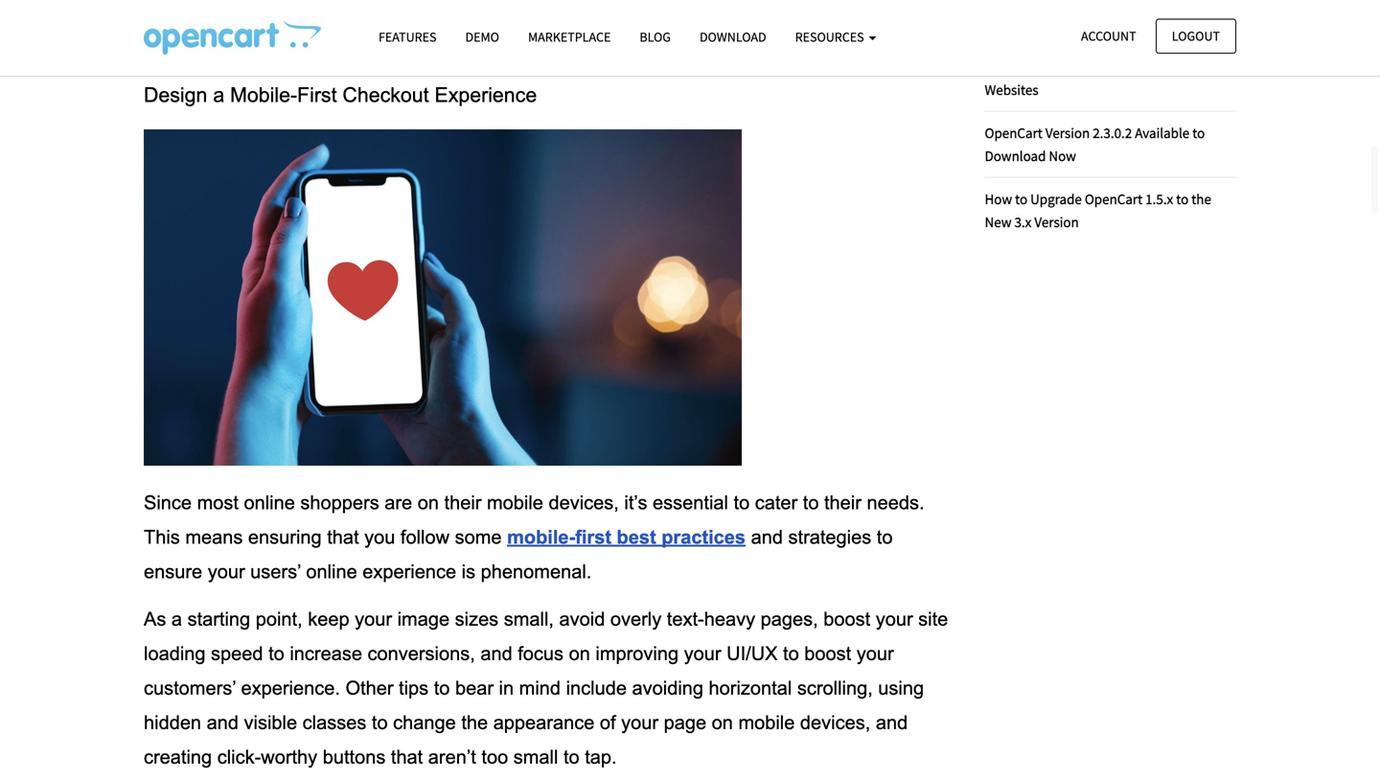 Task type: locate. For each thing, give the bounding box(es) containing it.
to down 'needs.'
[[877, 527, 893, 548]]

is for ready
[[451, 0, 465, 2]]

boost right the pages,
[[824, 609, 870, 630]]

1 vertical spatial boost
[[824, 609, 870, 630]]

to down the pages,
[[783, 643, 799, 664]]

0 vertical spatial of
[[267, 0, 283, 2]]

1 horizontal spatial devices,
[[800, 712, 871, 733]]

0 vertical spatial on
[[418, 492, 439, 513]]

experience down follow
[[363, 561, 456, 582]]

small,
[[504, 609, 554, 630]]

on right are
[[418, 492, 439, 513]]

appearance
[[493, 712, 595, 733]]

1 vertical spatial version
[[1035, 213, 1079, 231]]

mobile-first best practices
[[507, 527, 746, 548]]

worthy
[[261, 747, 317, 768]]

online up the keep
[[306, 561, 357, 582]]

on right page
[[712, 712, 733, 733]]

boost
[[364, 16, 411, 37], [824, 609, 870, 630], [804, 643, 851, 664]]

download
[[700, 28, 766, 46], [985, 146, 1046, 165]]

speed
[[211, 643, 263, 664]]

0 horizontal spatial on
[[418, 492, 439, 513]]

of inside as a starting point, keep your image sizes small, avoid overly text-heavy pages, boost your site loading speed to increase conversions, and focus on improving your ui/ux to boost your customers' experience. other tips to bear in mind include avoiding horizontal scrolling, using hidden and visible classes to change the appearance of your page on mobile devices, and creating click-worthy buttons that aren't too small to tap.
[[600, 712, 616, 733]]

0 vertical spatial boost
[[364, 16, 411, 37]]

0 vertical spatial mobile
[[487, 492, 543, 513]]

mobile up mobile-
[[487, 492, 543, 513]]

strategies
[[788, 527, 872, 548]]

most
[[197, 492, 239, 513]]

online up "ensuring"
[[244, 492, 295, 513]]

is right "order"
[[451, 0, 465, 2]]

experience inside with one click of a button, the order is ready to be fulfilled. this is a great way to enhance the customer experience and boost your conversion rates.
[[228, 16, 322, 37]]

to right available
[[1193, 123, 1205, 142]]

button,
[[305, 0, 363, 2]]

1 horizontal spatial this
[[641, 0, 677, 2]]

2 horizontal spatial of
[[1082, 57, 1094, 76]]

logout
[[1172, 27, 1220, 45]]

opencart left 1.5.x
[[1085, 190, 1143, 208]]

mobile
[[487, 492, 543, 513], [738, 712, 795, 733]]

your down "order"
[[417, 16, 454, 37]]

1 horizontal spatial of
[[600, 712, 616, 733]]

sizes
[[455, 609, 499, 630]]

nominate
[[985, 0, 1044, 9]]

version down upgrade
[[1035, 213, 1079, 231]]

boost down "order"
[[364, 16, 411, 37]]

mobile down 'horizontal'
[[738, 712, 795, 733]]

source
[[985, 14, 1026, 32]]

2 horizontal spatial on
[[712, 712, 733, 733]]

needs.
[[867, 492, 925, 513]]

1 horizontal spatial mobile
[[738, 712, 795, 733]]

to left tap.
[[564, 747, 580, 768]]

other
[[346, 678, 393, 699]]

experience inside and strategies to ensure your users' online experience is phenomenal.
[[363, 561, 456, 582]]

scrolling,
[[797, 678, 873, 699]]

0 vertical spatial experience
[[228, 16, 322, 37]]

using
[[878, 678, 924, 699]]

0 horizontal spatial mobile
[[487, 492, 543, 513]]

keep
[[308, 609, 349, 630]]

and up in
[[481, 643, 513, 664]]

that inside as a starting point, keep your image sizes small, avoid overly text-heavy pages, boost your site loading speed to increase conversions, and focus on improving your ui/ux to boost your customers' experience. other tips to bear in mind include avoiding horizontal scrolling, using hidden and visible classes to change the appearance of your page on mobile devices, and creating click-worthy buttons that aren't too small to tap.
[[391, 747, 423, 768]]

is up blog link
[[683, 0, 696, 2]]

this inside with one click of a button, the order is ready to be fulfilled. this is a great way to enhance the customer experience and boost your conversion rates.
[[641, 0, 677, 2]]

0 horizontal spatial experience
[[228, 16, 322, 37]]

1 horizontal spatial that
[[391, 747, 423, 768]]

a right as
[[171, 609, 182, 630]]

of for opencart
[[1082, 57, 1094, 76]]

to right 1.5.x
[[1176, 190, 1189, 208]]

of up tap.
[[600, 712, 616, 733]]

order
[[401, 0, 445, 2]]

version
[[1046, 123, 1090, 142], [1035, 213, 1079, 231]]

version up now
[[1046, 123, 1090, 142]]

is down some
[[462, 561, 476, 582]]

marketplace
[[528, 28, 611, 46]]

of
[[267, 0, 283, 2], [1082, 57, 1094, 76], [600, 712, 616, 733]]

1 horizontal spatial experience
[[363, 561, 456, 582]]

and inside with one click of a button, the order is ready to be fulfilled. this is a great way to enhance the customer experience and boost your conversion rates.
[[327, 16, 359, 37]]

0 horizontal spatial devices,
[[549, 492, 619, 513]]

as
[[144, 609, 166, 630]]

first
[[297, 83, 337, 106]]

1 horizontal spatial online
[[306, 561, 357, 582]]

of for a
[[267, 0, 283, 2]]

you
[[364, 527, 395, 548]]

page
[[664, 712, 707, 733]]

be
[[544, 0, 566, 2]]

1 horizontal spatial download
[[985, 146, 1046, 165]]

as a starting point, keep your image sizes small, avoid overly text-heavy pages, boost your site loading speed to increase conversions, and focus on improving your ui/ux to boost your customers' experience. other tips to bear in mind include avoiding horizontal scrolling, using hidden and visible classes to change the appearance of your page on mobile devices, and creating click-worthy buttons that aren't too small to tap.
[[144, 609, 954, 768]]

marketplace link
[[514, 20, 625, 54]]

version inside how to upgrade opencart 1.5.x to the new 3.x version
[[1035, 213, 1079, 231]]

some
[[455, 527, 502, 548]]

examples
[[1022, 57, 1079, 76]]

opencart down the account link
[[1097, 57, 1155, 76]]

of right the "click"
[[267, 0, 283, 2]]

1 vertical spatial that
[[391, 747, 423, 768]]

on down "avoid"
[[569, 643, 590, 664]]

your inside with one click of a button, the order is ready to be fulfilled. this is a great way to enhance the customer experience and boost your conversion rates.
[[417, 16, 454, 37]]

the down bear
[[461, 712, 488, 733]]

resources link
[[781, 20, 891, 54]]

avoid
[[559, 609, 605, 630]]

1 vertical spatial devices,
[[800, 712, 871, 733]]

account link
[[1065, 19, 1153, 54]]

online
[[244, 492, 295, 513], [306, 561, 357, 582]]

that inside since most online shoppers are on their mobile devices, it's essential to cater to their needs. this means ensuring that you follow some
[[327, 527, 359, 548]]

experience down the "click"
[[228, 16, 322, 37]]

your down means
[[208, 561, 245, 582]]

point,
[[256, 609, 303, 630]]

image
[[397, 609, 450, 630]]

since
[[144, 492, 192, 513]]

blog
[[640, 28, 671, 46]]

devices, down scrolling,
[[800, 712, 871, 733]]

2 vertical spatial on
[[712, 712, 733, 733]]

is for phenomenal.
[[462, 561, 476, 582]]

how to upgrade opencart 1.5.x to the new 3.x version link
[[985, 190, 1211, 231]]

and up click-
[[207, 712, 239, 733]]

and down button,
[[327, 16, 359, 37]]

devices, up first
[[549, 492, 619, 513]]

download up the how
[[985, 146, 1046, 165]]

resources
[[795, 28, 867, 46]]

a inside as a starting point, keep your image sizes small, avoid overly text-heavy pages, boost your site loading speed to increase conversions, and focus on improving your ui/ux to boost your customers' experience. other tips to bear in mind include avoiding horizontal scrolling, using hidden and visible classes to change the appearance of your page on mobile devices, and creating click-worthy buttons that aren't too small to tap.
[[171, 609, 182, 630]]

to left cater
[[734, 492, 750, 513]]

1 horizontal spatial on
[[569, 643, 590, 664]]

that
[[327, 527, 359, 548], [391, 747, 423, 768]]

2 vertical spatial of
[[600, 712, 616, 733]]

loading
[[144, 643, 206, 664]]

is inside and strategies to ensure your users' online experience is phenomenal.
[[462, 561, 476, 582]]

1 vertical spatial on
[[569, 643, 590, 664]]

and down cater
[[751, 527, 783, 548]]

mind
[[519, 678, 561, 699]]

the left "order"
[[369, 0, 395, 2]]

ready
[[470, 0, 518, 2]]

design a mobile-first checkout experience
[[144, 83, 537, 106]]

their
[[444, 492, 482, 513], [824, 492, 862, 513]]

of down the account link
[[1082, 57, 1094, 76]]

1 vertical spatial mobile
[[738, 712, 795, 733]]

the inside how to upgrade opencart 1.5.x to the new 3.x version
[[1192, 190, 1211, 208]]

site
[[918, 609, 948, 630]]

0 vertical spatial version
[[1046, 123, 1090, 142]]

avoiding
[[632, 678, 704, 699]]

0 vertical spatial download
[[700, 28, 766, 46]]

0 vertical spatial that
[[327, 527, 359, 548]]

opencart up business
[[1047, 0, 1105, 9]]

boost inside with one click of a button, the order is ready to be fulfilled. this is a great way to enhance the customer experience and boost your conversion rates.
[[364, 16, 411, 37]]

your up using
[[857, 643, 894, 664]]

0 vertical spatial online
[[244, 492, 295, 513]]

opencart inside opencart version 2.3.0.2 available to download now
[[985, 123, 1043, 142]]

way
[[767, 0, 801, 2]]

1 vertical spatial this
[[144, 527, 180, 548]]

and inside and strategies to ensure your users' online experience is phenomenal.
[[751, 527, 783, 548]]

1 vertical spatial online
[[306, 561, 357, 582]]

1 vertical spatial download
[[985, 146, 1046, 165]]

1 vertical spatial experience
[[363, 561, 456, 582]]

the right 1.5.x
[[1192, 190, 1211, 208]]

7 live examples of opencart ecommerce websites link
[[985, 57, 1230, 99]]

conversion magic: uncovered strategies to optimize opencart checkout image
[[144, 20, 321, 55]]

opencart inside 7 live examples of opencart ecommerce websites
[[1097, 57, 1155, 76]]

one
[[187, 0, 219, 2]]

0 horizontal spatial their
[[444, 492, 482, 513]]

this down the since
[[144, 527, 180, 548]]

that down shoppers
[[327, 527, 359, 548]]

and
[[327, 16, 359, 37], [751, 527, 783, 548], [481, 643, 513, 664], [207, 712, 239, 733], [876, 712, 908, 733]]

too
[[482, 747, 508, 768]]

0 horizontal spatial this
[[144, 527, 180, 548]]

change
[[393, 712, 456, 733]]

nominate opencart for favorite open source business application link
[[985, 0, 1211, 32]]

0 horizontal spatial online
[[244, 492, 295, 513]]

your down avoiding
[[621, 712, 659, 733]]

3.x
[[1015, 213, 1032, 231]]

of inside 7 live examples of opencart ecommerce websites
[[1082, 57, 1094, 76]]

0 horizontal spatial that
[[327, 527, 359, 548]]

their up some
[[444, 492, 482, 513]]

a
[[289, 0, 299, 2], [702, 0, 712, 2], [213, 83, 224, 106], [171, 609, 182, 630]]

1 horizontal spatial their
[[824, 492, 862, 513]]

favorite
[[1127, 0, 1176, 9]]

0 horizontal spatial of
[[267, 0, 283, 2]]

their up strategies
[[824, 492, 862, 513]]

conversions,
[[368, 643, 475, 664]]

that down change
[[391, 747, 423, 768]]

on
[[418, 492, 439, 513], [569, 643, 590, 664], [712, 712, 733, 733]]

of inside with one click of a button, the order is ready to be fulfilled. this is a great way to enhance the customer experience and boost your conversion rates.
[[267, 0, 283, 2]]

to left be
[[523, 0, 539, 2]]

0 horizontal spatial download
[[700, 28, 766, 46]]

on inside since most online shoppers are on their mobile devices, it's essential to cater to their needs. this means ensuring that you follow some
[[418, 492, 439, 513]]

0 vertical spatial this
[[641, 0, 677, 2]]

download down 'great'
[[700, 28, 766, 46]]

pages,
[[761, 609, 818, 630]]

0 vertical spatial devices,
[[549, 492, 619, 513]]

hidden
[[144, 712, 201, 733]]

opencart inside how to upgrade opencart 1.5.x to the new 3.x version
[[1085, 190, 1143, 208]]

this up blog
[[641, 0, 677, 2]]

account
[[1081, 27, 1136, 45]]

opencart down websites
[[985, 123, 1043, 142]]

boost up scrolling,
[[804, 643, 851, 664]]

how to upgrade opencart 1.5.x to the new 3.x version
[[985, 190, 1211, 231]]

aren't
[[428, 747, 476, 768]]

download link
[[685, 20, 781, 54]]

users'
[[250, 561, 301, 582]]

1 vertical spatial of
[[1082, 57, 1094, 76]]



Task type: describe. For each thing, give the bounding box(es) containing it.
to down point,
[[268, 643, 284, 664]]

customers'
[[144, 678, 236, 699]]

tap.
[[585, 747, 617, 768]]

2 their from the left
[[824, 492, 862, 513]]

2.3.0.2
[[1093, 123, 1132, 142]]

small
[[514, 747, 558, 768]]

to right cater
[[803, 492, 819, 513]]

new
[[985, 213, 1012, 231]]

to right the how
[[1015, 190, 1028, 208]]

tips
[[399, 678, 429, 699]]

conversion
[[459, 16, 552, 37]]

demo link
[[451, 20, 514, 54]]

creating
[[144, 747, 212, 768]]

online inside since most online shoppers are on their mobile devices, it's essential to cater to their needs. this means ensuring that you follow some
[[244, 492, 295, 513]]

are
[[385, 492, 412, 513]]

features
[[379, 28, 437, 46]]

buttons
[[323, 747, 386, 768]]

devices, inside as a starting point, keep your image sizes small, avoid overly text-heavy pages, boost your site loading speed to increase conversions, and focus on improving your ui/ux to boost your customers' experience. other tips to bear in mind include avoiding horizontal scrolling, using hidden and visible classes to change the appearance of your page on mobile devices, and creating click-worthy buttons that aren't too small to tap.
[[800, 712, 871, 733]]

follow
[[401, 527, 450, 548]]

mobile-
[[230, 83, 297, 106]]

blog link
[[625, 20, 685, 54]]

experience
[[435, 83, 537, 106]]

opencart inside nominate opencart for favorite open source business application
[[1047, 0, 1105, 9]]

live
[[995, 57, 1019, 76]]

now
[[1049, 146, 1076, 165]]

means
[[185, 527, 243, 548]]

ecommerce
[[1158, 57, 1230, 76]]

your down the text-
[[684, 643, 721, 664]]

shoppers
[[300, 492, 379, 513]]

focus
[[518, 643, 564, 664]]

practices
[[662, 527, 746, 548]]

ui/ux
[[727, 643, 778, 664]]

download inside "link"
[[700, 28, 766, 46]]

opencart version 2.3.0.2 available to download now link
[[985, 123, 1205, 165]]

to inside and strategies to ensure your users' online experience is phenomenal.
[[877, 527, 893, 548]]

version inside opencart version 2.3.0.2 available to download now
[[1046, 123, 1090, 142]]

heavy
[[704, 609, 755, 630]]

business
[[1029, 14, 1082, 32]]

to down other
[[372, 712, 388, 733]]

2 vertical spatial boost
[[804, 643, 851, 664]]

visible
[[244, 712, 297, 733]]

7 live examples of opencart ecommerce websites
[[985, 57, 1230, 99]]

online inside and strategies to ensure your users' online experience is phenomenal.
[[306, 561, 357, 582]]

upgrade
[[1031, 190, 1082, 208]]

text-
[[667, 609, 704, 630]]

a left 'great'
[[702, 0, 712, 2]]

click-
[[217, 747, 261, 768]]

websites
[[985, 80, 1039, 99]]

great
[[718, 0, 761, 2]]

ensuring
[[248, 527, 322, 548]]

and down using
[[876, 712, 908, 733]]

the inside as a starting point, keep your image sizes small, avoid overly text-heavy pages, boost your site loading speed to increase conversions, and focus on improving your ui/ux to boost your customers' experience. other tips to bear in mind include avoiding horizontal scrolling, using hidden and visible classes to change the appearance of your page on mobile devices, and creating click-worthy buttons that aren't too small to tap.
[[461, 712, 488, 733]]

to inside opencart version 2.3.0.2 available to download now
[[1193, 123, 1205, 142]]

logout link
[[1156, 19, 1236, 54]]

best
[[617, 527, 656, 548]]

your right the keep
[[355, 609, 392, 630]]

demo
[[465, 28, 499, 46]]

first
[[575, 527, 612, 548]]

bear
[[455, 678, 494, 699]]

fulfilled.
[[571, 0, 636, 2]]

horizontal
[[709, 678, 792, 699]]

1.5.x
[[1146, 190, 1173, 208]]

mobile-first best practices link
[[507, 525, 746, 549]]

the right enhance
[[906, 0, 933, 2]]

application
[[1085, 14, 1154, 32]]

a left button,
[[289, 0, 299, 2]]

and strategies to ensure your users' online experience is phenomenal.
[[144, 527, 898, 582]]

mobile-
[[507, 527, 575, 548]]

1 their from the left
[[444, 492, 482, 513]]

download inside opencart version 2.3.0.2 available to download now
[[985, 146, 1046, 165]]

your left site
[[876, 609, 913, 630]]

experience.
[[241, 678, 340, 699]]

mobile inside since most online shoppers are on their mobile devices, it's essential to cater to their needs. this means ensuring that you follow some
[[487, 492, 543, 513]]

starting
[[187, 609, 250, 630]]

in
[[499, 678, 514, 699]]

increase
[[290, 643, 362, 664]]

to right tips
[[434, 678, 450, 699]]

design
[[144, 83, 207, 106]]

features link
[[364, 20, 451, 54]]

devices, inside since most online shoppers are on their mobile devices, it's essential to cater to their needs. this means ensuring that you follow some
[[549, 492, 619, 513]]

a right design
[[213, 83, 224, 106]]

available
[[1135, 123, 1190, 142]]

this inside since most online shoppers are on their mobile devices, it's essential to cater to their needs. this means ensuring that you follow some
[[144, 527, 180, 548]]

classes
[[303, 712, 367, 733]]

essential
[[653, 492, 728, 513]]

include
[[566, 678, 627, 699]]

your inside and strategies to ensure your users' online experience is phenomenal.
[[208, 561, 245, 582]]

with
[[144, 0, 182, 2]]

since most online shoppers are on their mobile devices, it's essential to cater to their needs. this means ensuring that you follow some
[[144, 492, 929, 548]]

with one click of a button, the order is ready to be fulfilled. this is a great way to enhance the customer experience and boost your conversion rates.
[[144, 0, 938, 37]]

click
[[225, 0, 262, 2]]

cater
[[755, 492, 798, 513]]

mobile inside as a starting point, keep your image sizes small, avoid overly text-heavy pages, boost your site loading speed to increase conversions, and focus on improving your ui/ux to boost your customers' experience. other tips to bear in mind include avoiding horizontal scrolling, using hidden and visible classes to change the appearance of your page on mobile devices, and creating click-worthy buttons that aren't too small to tap.
[[738, 712, 795, 733]]

to right way
[[806, 0, 822, 2]]

customer
[[144, 16, 223, 37]]

7
[[985, 57, 992, 76]]

checkout
[[343, 83, 429, 106]]



Task type: vqa. For each thing, say whether or not it's contained in the screenshot.
Company Name text box
no



